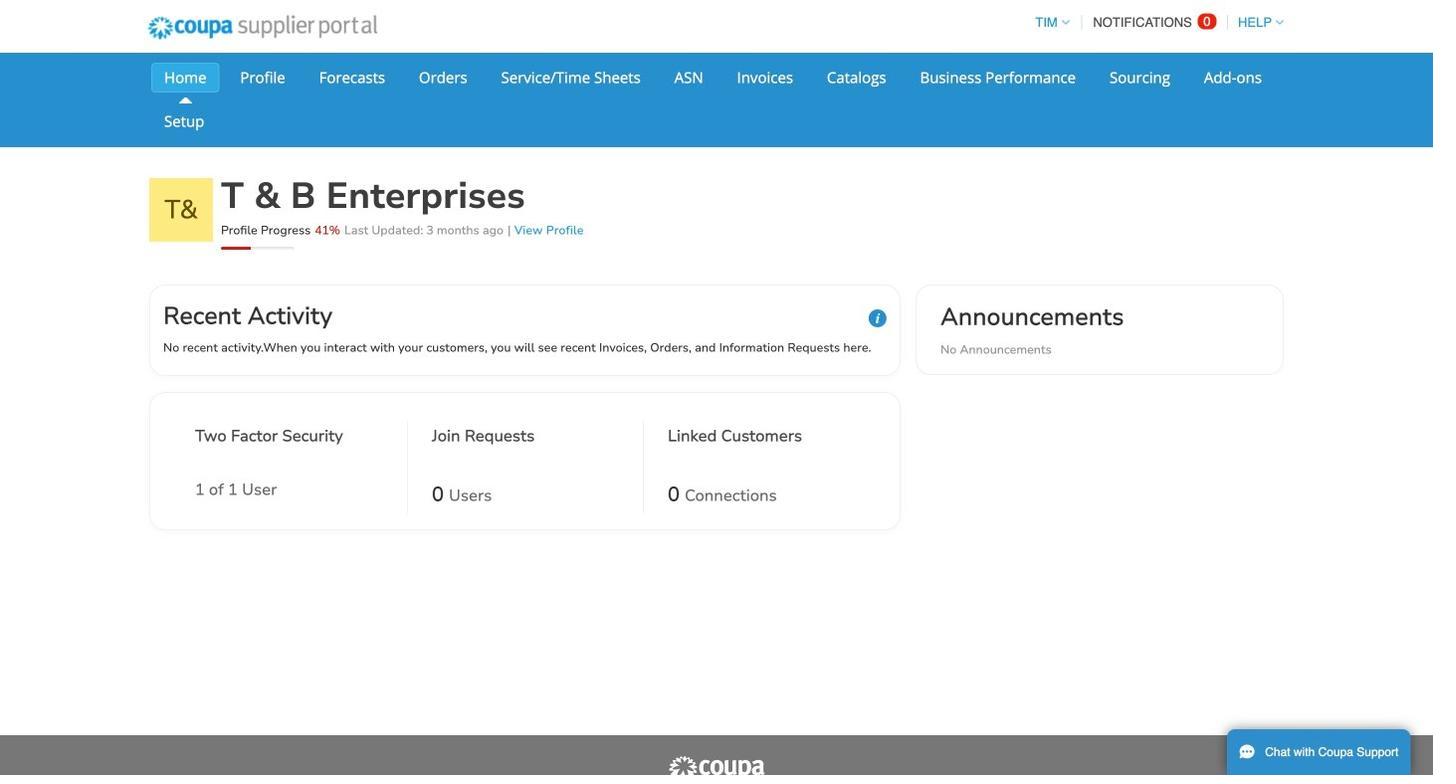 Task type: describe. For each thing, give the bounding box(es) containing it.
1 horizontal spatial coupa supplier portal image
[[667, 755, 766, 775]]



Task type: vqa. For each thing, say whether or not it's contained in the screenshot.
second Manage from the top of the page
no



Task type: locate. For each thing, give the bounding box(es) containing it.
navigation
[[1027, 3, 1284, 42]]

additional information image
[[869, 310, 887, 327]]

1 vertical spatial coupa supplier portal image
[[667, 755, 766, 775]]

coupa supplier portal image
[[134, 3, 391, 53], [667, 755, 766, 775]]

0 vertical spatial coupa supplier portal image
[[134, 3, 391, 53]]

t& image
[[149, 178, 213, 242]]

0 horizontal spatial coupa supplier portal image
[[134, 3, 391, 53]]



